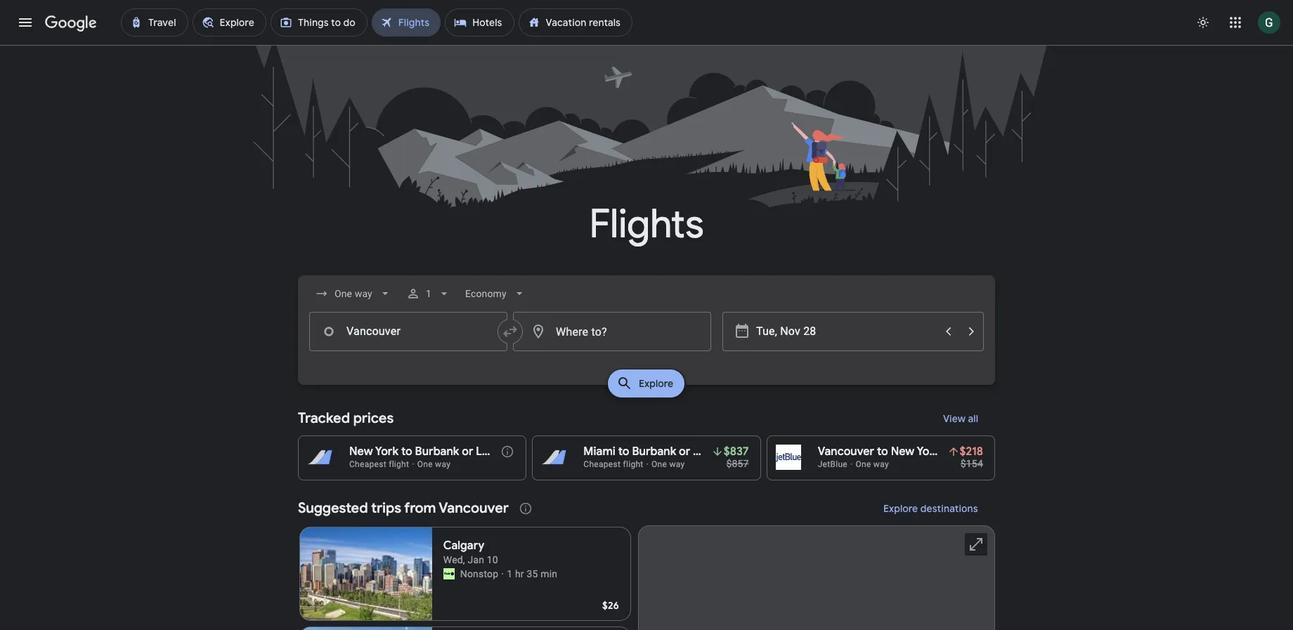 Task type: describe. For each thing, give the bounding box(es) containing it.
2 one way from the left
[[652, 460, 685, 470]]

calgary
[[443, 539, 485, 553]]

$154
[[961, 458, 984, 470]]

2 or from the left
[[679, 445, 691, 459]]

min
[[541, 569, 558, 580]]

1 burbank from the left
[[415, 445, 459, 459]]

$837
[[724, 445, 749, 459]]

1 hr 35 min
[[507, 569, 558, 580]]

all
[[968, 413, 979, 425]]

one for new
[[417, 460, 433, 470]]

Flight search field
[[287, 276, 1007, 402]]

from
[[404, 500, 436, 517]]

explore button
[[608, 370, 685, 398]]

hr
[[515, 569, 524, 580]]

way for new
[[435, 460, 451, 470]]

cheapest for new
[[349, 460, 387, 470]]

1 new from the left
[[349, 445, 373, 459]]

2 new from the left
[[891, 445, 915, 459]]

explore for explore destinations
[[884, 503, 919, 515]]

218 US dollars text field
[[960, 445, 984, 459]]

more info image
[[501, 445, 515, 459]]

tracked
[[298, 410, 350, 427]]

cheapest flight for to
[[584, 460, 644, 470]]

trips
[[371, 500, 401, 517]]

wed,
[[443, 555, 465, 566]]

flight for burbank
[[623, 460, 644, 470]]

explore destinations
[[884, 503, 979, 515]]

way for vancouver
[[874, 460, 889, 470]]

1 los from the left
[[476, 445, 494, 459]]

More info text field
[[501, 445, 515, 463]]

$218
[[960, 445, 984, 459]]

2 way from the left
[[670, 460, 685, 470]]

vancouver inside the tracked prices region
[[818, 445, 875, 459]]

calgary wed, jan 10
[[443, 539, 498, 566]]

suggested trips from vancouver region
[[298, 492, 996, 631]]

one for vancouver
[[856, 460, 872, 470]]

to for vancouver
[[877, 445, 889, 459]]

flair airlines image
[[443, 569, 455, 580]]

35
[[527, 569, 538, 580]]

jan
[[468, 555, 484, 566]]

154 US dollars text field
[[961, 458, 984, 470]]

tracked prices
[[298, 410, 394, 427]]

vancouver to new york
[[818, 445, 940, 459]]

837 US dollars text field
[[724, 445, 749, 459]]

to for miami
[[618, 445, 630, 459]]

cheapest flight for york
[[349, 460, 409, 470]]

vancouver inside region
[[439, 500, 509, 517]]



Task type: locate. For each thing, give the bounding box(es) containing it.
one down vancouver to new york
[[856, 460, 872, 470]]

way down new york to burbank or los angeles
[[435, 460, 451, 470]]

burbank right the miami
[[632, 445, 677, 459]]

1 horizontal spatial 1
[[507, 569, 513, 580]]

new york to burbank or los angeles
[[349, 445, 539, 459]]

cheapest down prices in the bottom left of the page
[[349, 460, 387, 470]]

york
[[375, 445, 399, 459], [917, 445, 940, 459]]

Where to? text field
[[513, 312, 711, 352]]

2 one from the left
[[652, 460, 667, 470]]

$857
[[727, 458, 749, 470]]

explore left destinations
[[884, 503, 919, 515]]

suggested
[[298, 500, 368, 517]]

None text field
[[309, 312, 508, 352]]

 image
[[502, 567, 504, 581]]

3 one from the left
[[856, 460, 872, 470]]

1 to from the left
[[401, 445, 413, 459]]

explore for explore
[[639, 378, 674, 390]]

0 horizontal spatial 1
[[426, 288, 432, 300]]

3 to from the left
[[877, 445, 889, 459]]

1 horizontal spatial one way
[[652, 460, 685, 470]]

flight up suggested trips from vancouver
[[389, 460, 409, 470]]

cheapest down the miami
[[584, 460, 621, 470]]

1 horizontal spatial cheapest
[[584, 460, 621, 470]]

1 horizontal spatial burbank
[[632, 445, 677, 459]]

2 cheapest flight from the left
[[584, 460, 644, 470]]

los left $837
[[693, 445, 712, 459]]

main menu image
[[17, 14, 34, 31]]

0 horizontal spatial burbank
[[415, 445, 459, 459]]

3 way from the left
[[874, 460, 889, 470]]

explore up the tracked prices region on the bottom
[[639, 378, 674, 390]]

way down vancouver to new york
[[874, 460, 889, 470]]

1 one way from the left
[[417, 460, 451, 470]]

explore
[[639, 378, 674, 390], [884, 503, 919, 515]]

new
[[349, 445, 373, 459], [891, 445, 915, 459]]

0 vertical spatial vancouver
[[818, 445, 875, 459]]

1 horizontal spatial or
[[679, 445, 691, 459]]

0 horizontal spatial or
[[462, 445, 473, 459]]

2 horizontal spatial one
[[856, 460, 872, 470]]

0 horizontal spatial way
[[435, 460, 451, 470]]

1 inside suggested trips from vancouver region
[[507, 569, 513, 580]]

cheapest
[[349, 460, 387, 470], [584, 460, 621, 470]]

flight for to
[[389, 460, 409, 470]]

or
[[462, 445, 473, 459], [679, 445, 691, 459]]

explore inside explore destinations button
[[884, 503, 919, 515]]

one way down miami to burbank or los angeles
[[652, 460, 685, 470]]

flight down miami to burbank or los angeles
[[623, 460, 644, 470]]

1 york from the left
[[375, 445, 399, 459]]

2 to from the left
[[618, 445, 630, 459]]

york left $218
[[917, 445, 940, 459]]

2 los from the left
[[693, 445, 712, 459]]

prices
[[353, 410, 394, 427]]

0 horizontal spatial one
[[417, 460, 433, 470]]

change appearance image
[[1187, 6, 1221, 39]]

way down miami to burbank or los angeles
[[670, 460, 685, 470]]

857 US dollars text field
[[727, 458, 749, 470]]

0 vertical spatial explore
[[639, 378, 674, 390]]

cheapest flight down the miami
[[584, 460, 644, 470]]

0 horizontal spatial cheapest
[[349, 460, 387, 470]]

1 horizontal spatial explore
[[884, 503, 919, 515]]

nonstop
[[460, 569, 499, 580]]

2 cheapest from the left
[[584, 460, 621, 470]]

2 york from the left
[[917, 445, 940, 459]]

0 horizontal spatial one way
[[417, 460, 451, 470]]

way
[[435, 460, 451, 470], [670, 460, 685, 470], [874, 460, 889, 470]]

1 horizontal spatial new
[[891, 445, 915, 459]]

one way for new
[[417, 460, 451, 470]]

burbank up from
[[415, 445, 459, 459]]

vancouver
[[818, 445, 875, 459], [439, 500, 509, 517]]

1 horizontal spatial vancouver
[[818, 445, 875, 459]]

$26
[[602, 600, 619, 612]]

vancouver up jetblue
[[818, 445, 875, 459]]

los
[[476, 445, 494, 459], [693, 445, 712, 459]]

miami
[[584, 445, 616, 459]]

cheapest flight
[[349, 460, 409, 470], [584, 460, 644, 470]]

one down new york to burbank or los angeles
[[417, 460, 433, 470]]

1 horizontal spatial to
[[618, 445, 630, 459]]

or left more info image
[[462, 445, 473, 459]]

 image
[[647, 460, 649, 470]]

0 horizontal spatial los
[[476, 445, 494, 459]]

vancouver up calgary
[[439, 500, 509, 517]]

destinations
[[921, 503, 979, 515]]

Departure text field
[[756, 313, 936, 351]]

0 horizontal spatial vancouver
[[439, 500, 509, 517]]

1 horizontal spatial angeles
[[714, 445, 757, 459]]

2 horizontal spatial to
[[877, 445, 889, 459]]

1 horizontal spatial one
[[652, 460, 667, 470]]

or left $837
[[679, 445, 691, 459]]

2 angeles from the left
[[714, 445, 757, 459]]

None field
[[309, 281, 398, 307], [460, 281, 532, 307], [309, 281, 398, 307], [460, 281, 532, 307]]

one
[[417, 460, 433, 470], [652, 460, 667, 470], [856, 460, 872, 470]]

1 one from the left
[[417, 460, 433, 470]]

2 burbank from the left
[[632, 445, 677, 459]]

0 horizontal spatial york
[[375, 445, 399, 459]]

0 vertical spatial 1
[[426, 288, 432, 300]]

2 horizontal spatial way
[[874, 460, 889, 470]]

miami to burbank or los angeles
[[584, 445, 757, 459]]

0 horizontal spatial new
[[349, 445, 373, 459]]

view all
[[943, 413, 979, 425]]

0 horizontal spatial flight
[[389, 460, 409, 470]]

0 horizontal spatial to
[[401, 445, 413, 459]]

1 or from the left
[[462, 445, 473, 459]]

0 horizontal spatial cheapest flight
[[349, 460, 409, 470]]

1
[[426, 288, 432, 300], [507, 569, 513, 580]]

flight
[[389, 460, 409, 470], [623, 460, 644, 470]]

1 horizontal spatial flight
[[623, 460, 644, 470]]

angeles
[[497, 445, 539, 459], [714, 445, 757, 459]]

burbank
[[415, 445, 459, 459], [632, 445, 677, 459]]

2 flight from the left
[[623, 460, 644, 470]]

1 vertical spatial 1
[[507, 569, 513, 580]]

1 horizontal spatial york
[[917, 445, 940, 459]]

1 cheapest flight from the left
[[349, 460, 409, 470]]

1 vertical spatial vancouver
[[439, 500, 509, 517]]

2 horizontal spatial one way
[[856, 460, 889, 470]]

1 button
[[401, 277, 457, 311]]

cheapest flight up trips
[[349, 460, 409, 470]]

to
[[401, 445, 413, 459], [618, 445, 630, 459], [877, 445, 889, 459]]

1 horizontal spatial way
[[670, 460, 685, 470]]

0 horizontal spatial angeles
[[497, 445, 539, 459]]

0 horizontal spatial explore
[[639, 378, 674, 390]]

new up explore destinations button
[[891, 445, 915, 459]]

1 way from the left
[[435, 460, 451, 470]]

york down prices in the bottom left of the page
[[375, 445, 399, 459]]

1 angeles from the left
[[497, 445, 539, 459]]

one way down new york to burbank or los angeles
[[417, 460, 451, 470]]

jetblue
[[818, 460, 848, 470]]

1 for 1
[[426, 288, 432, 300]]

tracked prices region
[[298, 402, 996, 481]]

one way for vancouver
[[856, 460, 889, 470]]

one down miami to burbank or los angeles
[[652, 460, 667, 470]]

explore inside explore button
[[639, 378, 674, 390]]

3 one way from the left
[[856, 460, 889, 470]]

10
[[487, 555, 498, 566]]

1 cheapest from the left
[[349, 460, 387, 470]]

1 for 1 hr 35 min
[[507, 569, 513, 580]]

26 US dollars text field
[[602, 600, 619, 612]]

suggested trips from vancouver
[[298, 500, 509, 517]]

1 flight from the left
[[389, 460, 409, 470]]

flights
[[590, 200, 704, 250]]

1 horizontal spatial cheapest flight
[[584, 460, 644, 470]]

new down prices in the bottom left of the page
[[349, 445, 373, 459]]

1 inside "popup button"
[[426, 288, 432, 300]]

cheapest for miami
[[584, 460, 621, 470]]

1 horizontal spatial los
[[693, 445, 712, 459]]

view
[[943, 413, 966, 425]]

one way
[[417, 460, 451, 470], [652, 460, 685, 470], [856, 460, 889, 470]]

los left more info image
[[476, 445, 494, 459]]

one way down vancouver to new york
[[856, 460, 889, 470]]

explore destinations button
[[867, 492, 996, 526]]

1 vertical spatial explore
[[884, 503, 919, 515]]



Task type: vqa. For each thing, say whether or not it's contained in the screenshot.
SUGGESTED TRIPS FROM VANCOUVER
yes



